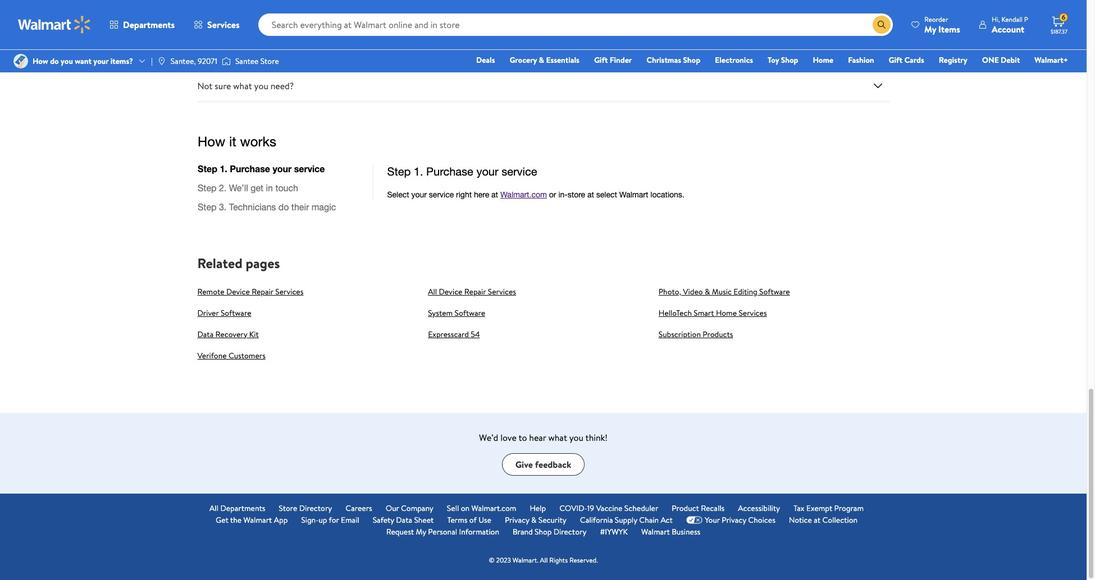 Task type: describe. For each thing, give the bounding box(es) containing it.
hellotech smart home services
[[659, 308, 767, 319]]

#iywyk
[[600, 527, 628, 538]]

0 vertical spatial store
[[260, 56, 279, 67]]

christmas
[[647, 54, 681, 66]]

home link
[[808, 54, 839, 66]]

tax
[[794, 503, 804, 514]]

the
[[230, 515, 242, 526]]

debit
[[1001, 54, 1020, 66]]

safe,
[[197, 15, 216, 27]]

not sure what you need?
[[197, 80, 294, 92]]

careers link
[[346, 503, 372, 515]]

request my personal information link
[[386, 527, 499, 538]]

walmart+
[[1035, 54, 1068, 66]]

notice at collection link
[[789, 515, 858, 527]]

shop for toy
[[781, 54, 798, 66]]

6 $187.37
[[1051, 12, 1068, 35]]

true
[[197, 47, 214, 59]]

terms of use
[[447, 515, 491, 526]]

54
[[471, 329, 480, 340]]

related pages
[[197, 254, 280, 273]]

software for system software
[[455, 308, 485, 319]]

subscription products
[[659, 329, 733, 340]]

shop for brand
[[535, 527, 552, 538]]

tax exempt program get the walmart app
[[216, 503, 864, 526]]

system software
[[428, 308, 485, 319]]

covid-19 vaccine scheduler link
[[559, 503, 658, 515]]

shop for christmas
[[683, 54, 700, 66]]

repair for remote
[[252, 286, 273, 298]]

give feedback
[[515, 459, 571, 471]]

our
[[386, 503, 399, 514]]

your
[[93, 56, 109, 67]]

1 vertical spatial data
[[396, 515, 412, 526]]

christmas shop link
[[642, 54, 705, 66]]

at
[[814, 515, 821, 526]]

need?
[[270, 80, 294, 92]]

registry
[[939, 54, 967, 66]]

get the walmart app link
[[216, 515, 288, 527]]

store directory
[[279, 503, 332, 514]]

$187.37
[[1051, 28, 1068, 35]]

departments button
[[100, 11, 184, 38]]

california supply chain act
[[580, 515, 673, 526]]

fashion
[[848, 54, 874, 66]]

how
[[33, 56, 48, 67]]

brand
[[513, 527, 533, 538]]

reorder my items
[[924, 14, 960, 35]]

2 horizontal spatial you
[[569, 432, 583, 444]]

want
[[75, 56, 92, 67]]

0 horizontal spatial you
[[61, 56, 73, 67]]

santee
[[235, 56, 259, 67]]

deals
[[476, 54, 495, 66]]

up
[[319, 515, 327, 526]]

expresscard
[[428, 329, 469, 340]]

0 horizontal spatial home
[[716, 308, 737, 319]]

remote
[[197, 286, 224, 298]]

store directory link
[[279, 503, 332, 515]]

walmart+ link
[[1030, 54, 1073, 66]]

Walmart Site-Wide search field
[[258, 13, 893, 36]]

all device repair services link
[[428, 286, 516, 298]]

get
[[216, 515, 228, 526]]

related
[[197, 254, 242, 273]]

safety
[[373, 515, 394, 526]]

christmas shop
[[647, 54, 700, 66]]

vaccine
[[596, 503, 623, 514]]

toy shop
[[768, 54, 798, 66]]

reorder
[[924, 14, 948, 24]]

our company
[[386, 503, 433, 514]]

 image for santee store
[[222, 56, 231, 67]]

gift finder link
[[589, 54, 637, 66]]

california
[[580, 515, 613, 526]]

sign-up for email
[[301, 515, 359, 526]]

my inside 'reorder my items'
[[924, 23, 936, 35]]

not sure what you need? image
[[871, 79, 885, 93]]

1 vertical spatial departments
[[220, 503, 265, 514]]

all departments link
[[209, 503, 265, 515]]

electronics
[[715, 54, 753, 66]]

app
[[274, 515, 288, 526]]

2 horizontal spatial all
[[540, 556, 548, 565]]

sign-
[[301, 515, 319, 526]]

use
[[479, 515, 491, 526]]

our company link
[[386, 503, 433, 515]]

email
[[341, 515, 359, 526]]

give feedback button
[[502, 454, 585, 476]]

walmart business link
[[641, 527, 700, 538]]

brand shop directory
[[513, 527, 587, 538]]

scheduler
[[624, 503, 658, 514]]

accessibility link
[[738, 503, 780, 515]]

0 horizontal spatial directory
[[299, 503, 332, 514]]

do
[[50, 56, 59, 67]]

2023
[[496, 556, 511, 565]]

walmart image
[[18, 16, 91, 34]]

92071
[[198, 56, 217, 67]]

sure
[[215, 80, 231, 92]]

smart
[[694, 308, 714, 319]]

information
[[459, 527, 499, 538]]

system
[[428, 308, 453, 319]]

one debit
[[982, 54, 1020, 66]]

all departments
[[209, 503, 265, 514]]

1 vertical spatial &
[[705, 286, 710, 298]]

verifone customers link
[[197, 350, 266, 362]]

walmart.
[[513, 556, 538, 565]]

services for remote
[[275, 286, 303, 298]]

all for all device repair services
[[428, 286, 437, 298]]

sell on walmart.com
[[447, 503, 516, 514]]



Task type: vqa. For each thing, say whether or not it's contained in the screenshot.
middle the Software
yes



Task type: locate. For each thing, give the bounding box(es) containing it.
1 horizontal spatial software
[[455, 308, 485, 319]]

0 horizontal spatial what
[[233, 80, 252, 92]]

program
[[834, 503, 864, 514]]

0 horizontal spatial repair
[[252, 286, 273, 298]]

you right do
[[61, 56, 73, 67]]

gift left cards
[[889, 54, 903, 66]]

store up "app" on the left bottom of the page
[[279, 503, 297, 514]]

collection
[[822, 515, 858, 526]]

1 gift from the left
[[594, 54, 608, 66]]

business
[[672, 527, 700, 538]]

1 horizontal spatial repair
[[464, 286, 486, 298]]

store
[[260, 56, 279, 67], [279, 503, 297, 514]]

chain
[[639, 515, 659, 526]]

directory
[[299, 503, 332, 514], [554, 527, 587, 538]]

0 vertical spatial directory
[[299, 503, 332, 514]]

walmart right the
[[243, 515, 272, 526]]

act
[[661, 515, 673, 526]]

1 horizontal spatial departments
[[220, 503, 265, 514]]

you left think!
[[569, 432, 583, 444]]

1 vertical spatial walmart
[[641, 527, 670, 538]]

0 vertical spatial data
[[197, 329, 214, 340]]

& left music
[[705, 286, 710, 298]]

music
[[712, 286, 732, 298]]

my
[[924, 23, 936, 35], [416, 527, 426, 538]]

1 horizontal spatial &
[[539, 54, 544, 66]]

not
[[197, 80, 213, 92]]

0 horizontal spatial shop
[[535, 527, 552, 538]]

grocery & essentials link
[[505, 54, 585, 66]]

privacy choices icon image
[[686, 517, 703, 525]]

0 horizontal spatial gift
[[594, 54, 608, 66]]

kendall
[[1002, 14, 1023, 24]]

shop
[[683, 54, 700, 66], [781, 54, 798, 66], [535, 527, 552, 538]]

2 repair from the left
[[464, 286, 486, 298]]

& for essentials
[[539, 54, 544, 66]]

sign-up for email link
[[301, 515, 359, 527]]

gift for gift cards
[[889, 54, 903, 66]]

love
[[500, 432, 517, 444]]

gift finder
[[594, 54, 632, 66]]

0 vertical spatial all
[[428, 286, 437, 298]]

0 vertical spatial walmart
[[243, 515, 272, 526]]

departments up the
[[220, 503, 265, 514]]

1 horizontal spatial device
[[439, 286, 462, 298]]

& right grocery
[[539, 54, 544, 66]]

0 horizontal spatial software
[[221, 308, 251, 319]]

driver software link
[[197, 308, 251, 319]]

for
[[329, 515, 339, 526]]

photo,
[[659, 286, 681, 298]]

2 privacy from the left
[[722, 515, 746, 526]]

think!
[[586, 432, 608, 444]]

1 horizontal spatial my
[[924, 23, 936, 35]]

kit
[[249, 329, 259, 340]]

safe, secure remote access
[[197, 15, 302, 27]]

 image
[[13, 54, 28, 69], [222, 56, 231, 67], [157, 57, 166, 66]]

company
[[401, 503, 433, 514]]

remote device repair services
[[197, 286, 303, 298]]

all up the get
[[209, 503, 218, 514]]

terms of use link
[[447, 515, 491, 527]]

services for all
[[488, 286, 516, 298]]

brand shop directory link
[[513, 527, 587, 538]]

santee, 92071
[[171, 56, 217, 67]]

 image left the how
[[13, 54, 28, 69]]

0 horizontal spatial all
[[209, 503, 218, 514]]

data recovery kit
[[197, 329, 259, 340]]

driver
[[197, 308, 219, 319]]

shop right christmas
[[683, 54, 700, 66]]

1 horizontal spatial data
[[396, 515, 412, 526]]

expresscard 54
[[428, 329, 480, 340]]

request
[[386, 527, 414, 538]]

1 horizontal spatial  image
[[157, 57, 166, 66]]

privacy right your
[[722, 515, 746, 526]]

accessibility
[[738, 503, 780, 514]]

directory down security
[[554, 527, 587, 538]]

gift left finder
[[594, 54, 608, 66]]

 image right 92071
[[222, 56, 231, 67]]

search icon image
[[877, 20, 886, 29]]

shop inside "link"
[[683, 54, 700, 66]]

0 horizontal spatial walmart
[[243, 515, 272, 526]]

my inside notice at collection request my personal information
[[416, 527, 426, 538]]

services button
[[184, 11, 249, 38]]

2 vertical spatial all
[[540, 556, 548, 565]]

1 horizontal spatial privacy
[[722, 515, 746, 526]]

personal
[[428, 527, 457, 538]]

software right editing
[[759, 286, 790, 298]]

you left need?
[[254, 80, 268, 92]]

what right hear
[[548, 432, 567, 444]]

departments up |
[[123, 19, 175, 31]]

1 vertical spatial you
[[254, 80, 268, 92]]

walmart down "chain"
[[641, 527, 670, 538]]

1 vertical spatial home
[[716, 308, 737, 319]]

walmart.com
[[471, 503, 516, 514]]

1 vertical spatial store
[[279, 503, 297, 514]]

items?
[[110, 56, 133, 67]]

0 horizontal spatial  image
[[13, 54, 28, 69]]

video
[[683, 286, 703, 298]]

1 privacy from the left
[[505, 515, 529, 526]]

gift for gift finder
[[594, 54, 608, 66]]

feedback
[[535, 459, 571, 471]]

1 horizontal spatial what
[[548, 432, 567, 444]]

what right sure
[[233, 80, 252, 92]]

editing
[[734, 286, 757, 298]]

customers
[[229, 350, 266, 362]]

walmart inside tax exempt program get the walmart app
[[243, 515, 272, 526]]

1 horizontal spatial walmart
[[641, 527, 670, 538]]

santee store
[[235, 56, 279, 67]]

safety data sheet
[[373, 515, 434, 526]]

data
[[197, 329, 214, 340], [396, 515, 412, 526]]

all up system
[[428, 286, 437, 298]]

2 horizontal spatial software
[[759, 286, 790, 298]]

all left rights
[[540, 556, 548, 565]]

data down "driver" on the left of the page
[[197, 329, 214, 340]]

0 horizontal spatial my
[[416, 527, 426, 538]]

privacy & security
[[505, 515, 567, 526]]

system software link
[[428, 308, 485, 319]]

your privacy choices
[[705, 515, 775, 526]]

choices
[[748, 515, 775, 526]]

sell
[[447, 503, 459, 514]]

0 horizontal spatial device
[[226, 286, 250, 298]]

1 horizontal spatial shop
[[683, 54, 700, 66]]

driver software
[[197, 308, 251, 319]]

directory up the sign-
[[299, 503, 332, 514]]

1 horizontal spatial you
[[254, 80, 268, 92]]

1 repair from the left
[[252, 286, 273, 298]]

supply
[[615, 515, 637, 526]]

Search search field
[[258, 13, 893, 36]]

1 horizontal spatial directory
[[554, 527, 587, 538]]

my left items
[[924, 23, 936, 35]]

p
[[1024, 14, 1028, 24]]

hi,
[[992, 14, 1000, 24]]

1 vertical spatial directory
[[554, 527, 587, 538]]

repair up system software 'link'
[[464, 286, 486, 298]]

all for all departments
[[209, 503, 218, 514]]

0 vertical spatial &
[[539, 54, 544, 66]]

device for remote
[[226, 286, 250, 298]]

shop right toy in the right top of the page
[[781, 54, 798, 66]]

my down sheet
[[416, 527, 426, 538]]

software up the recovery
[[221, 308, 251, 319]]

walmart business
[[641, 527, 700, 538]]

home left fashion link
[[813, 54, 834, 66]]

1 horizontal spatial all
[[428, 286, 437, 298]]

0 vertical spatial home
[[813, 54, 834, 66]]

2 horizontal spatial shop
[[781, 54, 798, 66]]

0 horizontal spatial &
[[531, 515, 537, 526]]

 image for santee, 92071
[[157, 57, 166, 66]]

cards
[[904, 54, 924, 66]]

software down all device repair services on the left
[[455, 308, 485, 319]]

0 vertical spatial my
[[924, 23, 936, 35]]

store inside store directory link
[[279, 503, 297, 514]]

one
[[982, 54, 999, 66]]

software for driver software
[[221, 308, 251, 319]]

0 horizontal spatial data
[[197, 329, 214, 340]]

hear
[[529, 432, 546, 444]]

photo, video & music editing software
[[659, 286, 790, 298]]

store right santee at the top left of the page
[[260, 56, 279, 67]]

1 horizontal spatial gift
[[889, 54, 903, 66]]

#iywyk link
[[600, 527, 628, 538]]

device up the driver software
[[226, 286, 250, 298]]

0 vertical spatial what
[[233, 80, 252, 92]]

shop down privacy & security
[[535, 527, 552, 538]]

0 vertical spatial you
[[61, 56, 73, 67]]

give
[[515, 459, 533, 471]]

1 device from the left
[[226, 286, 250, 298]]

2 horizontal spatial  image
[[222, 56, 231, 67]]

how do you want your items?
[[33, 56, 133, 67]]

terms
[[447, 515, 468, 526]]

2 vertical spatial you
[[569, 432, 583, 444]]

1 horizontal spatial home
[[813, 54, 834, 66]]

& for security
[[531, 515, 537, 526]]

home down photo, video & music editing software
[[716, 308, 737, 319]]

& down help
[[531, 515, 537, 526]]

0 vertical spatial departments
[[123, 19, 175, 31]]

repair down pages
[[252, 286, 273, 298]]

services for hellotech
[[739, 308, 767, 319]]

electronics link
[[710, 54, 758, 66]]

 image for how do you want your items?
[[13, 54, 28, 69]]

2 vertical spatial &
[[531, 515, 537, 526]]

device up system software 'link'
[[439, 286, 462, 298]]

2 gift from the left
[[889, 54, 903, 66]]

hi, kendall p account
[[992, 14, 1028, 35]]

services inside popup button
[[207, 19, 240, 31]]

0 horizontal spatial departments
[[123, 19, 175, 31]]

1 vertical spatial my
[[416, 527, 426, 538]]

privacy up brand
[[505, 515, 529, 526]]

privacy inside 'link'
[[722, 515, 746, 526]]

device for all
[[439, 286, 462, 298]]

subscription products link
[[659, 329, 733, 340]]

data up request
[[396, 515, 412, 526]]

1 vertical spatial what
[[548, 432, 567, 444]]

hellotech
[[659, 308, 692, 319]]

2 device from the left
[[439, 286, 462, 298]]

1 vertical spatial all
[[209, 503, 218, 514]]

 image right |
[[157, 57, 166, 66]]

repair for all
[[464, 286, 486, 298]]

we'd love to hear what you think!
[[479, 432, 608, 444]]

2 horizontal spatial &
[[705, 286, 710, 298]]

privacy & security link
[[505, 515, 567, 527]]

departments inside dropdown button
[[123, 19, 175, 31]]

covid-19 vaccine scheduler
[[559, 503, 658, 514]]

registry link
[[934, 54, 973, 66]]

0 horizontal spatial privacy
[[505, 515, 529, 526]]

tax exempt program link
[[794, 503, 864, 515]]



